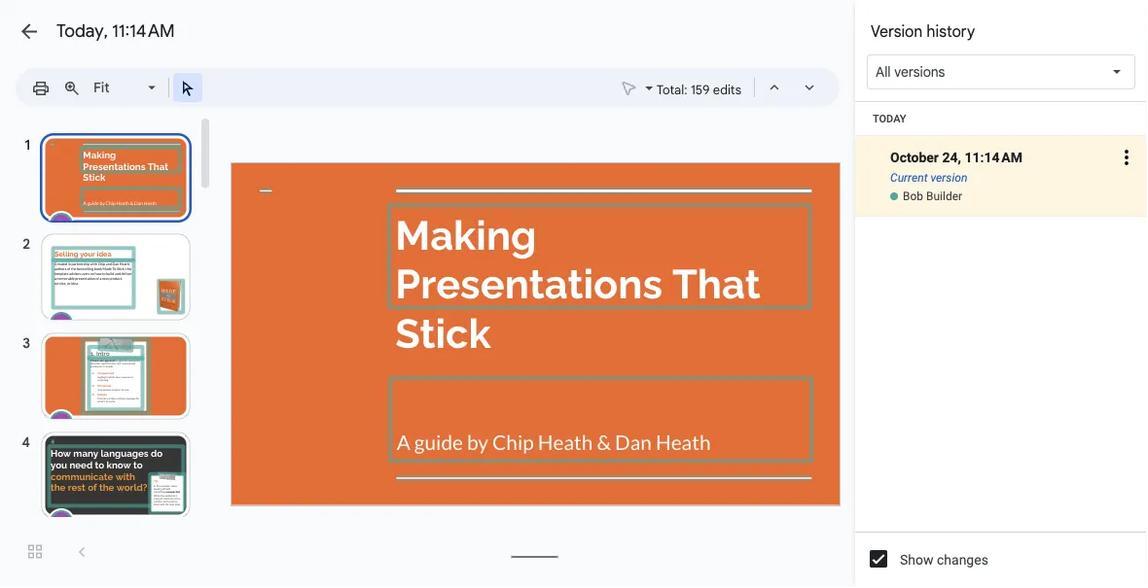 Task type: vqa. For each thing, say whether or not it's contained in the screenshot.
changes on the right bottom
yes



Task type: describe. For each thing, give the bounding box(es) containing it.
today, 11:14 am
[[56, 20, 175, 42]]

menu bar banner
[[0, 0, 1147, 116]]

version
[[871, 21, 923, 41]]

history
[[927, 21, 975, 41]]

all versions option
[[876, 62, 945, 82]]

changes
[[937, 552, 988, 568]]

edits
[[713, 82, 741, 97]]

main toolbar
[[23, 73, 203, 102]]

current version cell
[[855, 123, 1147, 193]]

navigation inside today, 11:14 am application
[[0, 115, 214, 588]]

current
[[890, 171, 928, 185]]

bob
[[903, 190, 923, 203]]

versions
[[894, 63, 945, 80]]

version history section
[[855, 0, 1147, 588]]

row group inside today, 11:14 am application
[[855, 102, 1147, 217]]

all versions
[[876, 63, 945, 80]]

mode and view toolbar
[[614, 68, 828, 107]]

version
[[931, 171, 967, 185]]



Task type: locate. For each thing, give the bounding box(es) containing it.
total: 159 edits heading
[[656, 78, 741, 101]]

show
[[900, 552, 933, 568]]

total:
[[656, 82, 687, 97]]

navigation
[[0, 115, 214, 588]]

Show changes checkbox
[[870, 551, 887, 568]]

live pointer settings image
[[641, 75, 653, 82]]

bob builder
[[903, 190, 962, 203]]

current version
[[890, 171, 967, 185]]

today heading
[[855, 102, 1147, 136]]

total: 159 edits
[[656, 82, 741, 97]]

row group
[[855, 102, 1147, 217]]

Zoom field
[[88, 74, 164, 102]]

show changes
[[900, 552, 988, 568]]

version history
[[871, 21, 975, 41]]

today, 11:14 am application
[[0, 0, 1147, 588]]

today,
[[56, 20, 108, 42]]

Zoom text field
[[90, 74, 145, 101]]

more actions image
[[1115, 123, 1138, 193]]

row group containing current version
[[855, 102, 1147, 217]]

all
[[876, 63, 891, 80]]

today
[[873, 112, 906, 125]]

builder
[[926, 190, 962, 203]]

11:14 am
[[112, 20, 175, 42]]

159
[[691, 82, 710, 97]]

Name this version text field
[[887, 145, 1112, 170]]



